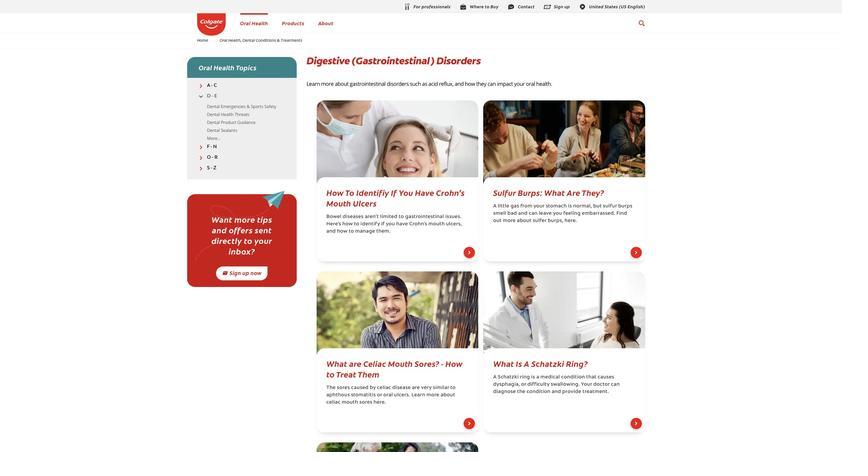 Task type: vqa. For each thing, say whether or not it's contained in the screenshot.
THE "OVERNIGHT" at the left bottom
no



Task type: locate. For each thing, give the bounding box(es) containing it.
is up feeling
[[568, 204, 572, 209]]

o - r
[[207, 155, 218, 160]]

you
[[399, 187, 413, 198]]

0 vertical spatial how
[[327, 187, 344, 198]]

causes
[[598, 376, 614, 381]]

schatzki up medical
[[532, 359, 564, 370]]

2 vertical spatial health
[[221, 111, 234, 117]]

& inside dental emergencies & sports safety dental health threats dental product guidance dental sealants more...
[[247, 103, 250, 109]]

- left c
[[211, 83, 213, 88]]

1 horizontal spatial sores
[[360, 401, 373, 406]]

health up product
[[221, 111, 234, 117]]

guidance
[[237, 119, 256, 125]]

1 vertical spatial are
[[412, 386, 420, 391]]

0 horizontal spatial can
[[488, 80, 496, 88]]

1 vertical spatial &
[[247, 103, 250, 109]]

1 horizontal spatial you
[[553, 212, 562, 217]]

0 horizontal spatial your
[[255, 236, 272, 246]]

such
[[410, 80, 421, 88]]

what for what is a schatzki ring?
[[493, 359, 514, 370]]

0 horizontal spatial what
[[327, 359, 347, 370]]

more inside the sores caused by celiac disease are very similar to aphthous stomatitis or oral ulcers. learn more about celiac mouth sores here.
[[427, 394, 440, 399]]

what up the
[[327, 359, 347, 370]]

you inside bowel diseases aren't limited to gastrointestinal issues. here's how to identify if you have crohn's mouth ulcers, and how to manage them.
[[386, 222, 395, 227]]

how to identifiy if you have crohn's mouth ulcers
[[327, 187, 465, 209]]

to up the
[[327, 369, 335, 380]]

f - n button
[[187, 144, 297, 150]]

can right they
[[488, 80, 496, 88]]

to up have
[[399, 215, 404, 220]]

can inside a little gas from your stomach is normal, but sulfur burps smell bad and can leave you feeling embarrassed. find out more about sulfer burps, here.
[[529, 212, 538, 217]]

what up stomach at the top right
[[544, 187, 565, 198]]

d
[[207, 94, 211, 99]]

2 horizontal spatial about
[[517, 219, 532, 224]]

0 vertical spatial can
[[488, 80, 496, 88]]

0 horizontal spatial celiac
[[327, 401, 341, 406]]

1 horizontal spatial can
[[529, 212, 538, 217]]

0 horizontal spatial how
[[327, 187, 344, 198]]

is
[[568, 204, 572, 209], [531, 376, 535, 381]]

oral left health,
[[220, 38, 227, 43]]

oral for oral health
[[240, 20, 251, 27]]

0 horizontal spatial or
[[377, 394, 382, 399]]

- left r on the top left of page
[[212, 155, 214, 160]]

2 vertical spatial about
[[441, 394, 455, 399]]

2 vertical spatial how
[[337, 230, 348, 235]]

learn inside the sores caused by celiac disease are very similar to aphthous stomatitis or oral ulcers. learn more about celiac mouth sores here.
[[412, 394, 425, 399]]

health inside dental emergencies & sports safety dental health threats dental product guidance dental sealants more...
[[221, 111, 234, 117]]

&
[[277, 38, 280, 43], [247, 103, 250, 109]]

topics
[[236, 63, 257, 72]]

schatzki
[[532, 359, 564, 370], [498, 376, 519, 381]]

mouth inside what are celiac mouth sores? - how to treat them
[[388, 359, 413, 370]]

sores down stomatitis
[[360, 401, 373, 406]]

where to buy icon image
[[459, 3, 467, 11]]

learn more about gastrointestinal disorders such as acid reflux, and how they can impact your oral health.
[[307, 80, 552, 88]]

0 horizontal spatial are
[[349, 359, 362, 370]]

how inside how to identifiy if you have crohn's mouth ulcers
[[327, 187, 344, 198]]

0 vertical spatial schatzki
[[532, 359, 564, 370]]

mouth up disease
[[388, 359, 413, 370]]

oral up health,
[[240, 20, 251, 27]]

gastrointestinal left disorders
[[350, 80, 386, 88]]

acid
[[429, 80, 438, 88]]

or right stomatitis
[[377, 394, 382, 399]]

and right reflux,
[[455, 80, 464, 88]]

a for little
[[493, 204, 497, 209]]

- for a
[[211, 83, 213, 88]]

- for o
[[212, 155, 214, 160]]

reflux,
[[439, 80, 454, 88]]

0 vertical spatial is
[[568, 204, 572, 209]]

health up c
[[214, 63, 235, 72]]

None search field
[[638, 17, 645, 30]]

and inside a little gas from your stomach is normal, but sulfur burps smell bad and can leave you feeling embarrassed. find out more about sulfer burps, here.
[[518, 212, 528, 217]]

o
[[207, 155, 211, 160]]

sign up icon image
[[544, 3, 551, 11]]

1 vertical spatial gastrointestinal
[[405, 215, 444, 220]]

- inside dropdown button
[[211, 83, 213, 88]]

your
[[514, 80, 525, 88], [534, 204, 545, 209], [255, 236, 272, 246]]

1 horizontal spatial your
[[514, 80, 525, 88]]

0 horizontal spatial here.
[[374, 401, 386, 406]]

are left celiac on the left
[[349, 359, 362, 370]]

and down here's
[[327, 230, 336, 235]]

0 vertical spatial health
[[252, 20, 268, 27]]

0 vertical spatial are
[[349, 359, 362, 370]]

0 horizontal spatial oral
[[384, 394, 393, 399]]

more down very on the bottom right of the page
[[427, 394, 440, 399]]

& left sports
[[247, 103, 250, 109]]

a inside a little gas from your stomach is normal, but sulfur burps smell bad and can leave you feeling embarrassed. find out more about sulfer burps, here.
[[493, 204, 497, 209]]

sulfur burps: what are they?
[[493, 187, 604, 198]]

how down diseases
[[342, 222, 353, 227]]

ulcers.
[[394, 394, 410, 399]]

- inside what are celiac mouth sores? - how to treat them
[[441, 359, 444, 370]]

about button
[[318, 20, 334, 27]]

1 vertical spatial learn
[[412, 394, 425, 399]]

celiac down aphthous
[[327, 401, 341, 406]]

learn down very on the bottom right of the page
[[412, 394, 425, 399]]

about inside the sores caused by celiac disease are very similar to aphthous stomatitis or oral ulcers. learn more about celiac mouth sores here.
[[441, 394, 455, 399]]

disorders
[[387, 80, 409, 88]]

1 horizontal spatial oral
[[526, 80, 535, 88]]

2 vertical spatial can
[[611, 383, 620, 388]]

is left a
[[531, 376, 535, 381]]

- right sores? in the bottom of the page
[[441, 359, 444, 370]]

1 vertical spatial can
[[529, 212, 538, 217]]

1 vertical spatial you
[[386, 222, 395, 227]]

1 vertical spatial oral
[[384, 394, 393, 399]]

or
[[521, 383, 526, 388], [377, 394, 382, 399]]

here. down by
[[374, 401, 386, 406]]

and left offers
[[212, 225, 227, 236]]

-
[[211, 83, 213, 88], [212, 94, 213, 99], [211, 145, 212, 150], [212, 155, 214, 160], [211, 166, 212, 171], [441, 359, 444, 370]]

mouth up the bowel
[[327, 198, 351, 209]]

sores
[[337, 386, 350, 391], [360, 401, 373, 406]]

0 vertical spatial here.
[[565, 219, 577, 224]]

oral health, dental conditions & treatments
[[220, 38, 303, 43]]

1 vertical spatial sores
[[360, 401, 373, 406]]

have
[[415, 187, 434, 198]]

oral
[[240, 20, 251, 27], [220, 38, 227, 43], [199, 63, 212, 72]]

you down stomach at the top right
[[553, 212, 562, 217]]

a inside dropdown button
[[207, 83, 210, 88]]

similar
[[433, 386, 449, 391]]

ring
[[520, 376, 530, 381]]

your inside want more tips and offers sent directly to your inbox?
[[255, 236, 272, 246]]

1 vertical spatial here.
[[374, 401, 386, 406]]

how down here's
[[337, 230, 348, 235]]

1 vertical spatial schatzki
[[498, 376, 519, 381]]

0 horizontal spatial mouth
[[342, 401, 358, 406]]

bowel
[[327, 215, 342, 220]]

0 horizontal spatial is
[[531, 376, 535, 381]]

to inside what are celiac mouth sores? - how to treat them
[[327, 369, 335, 380]]

1 horizontal spatial or
[[521, 383, 526, 388]]

d - e button
[[187, 94, 297, 99]]

0 vertical spatial gastrointestinal
[[350, 80, 386, 88]]

0 horizontal spatial schatzki
[[498, 376, 519, 381]]

- for s
[[211, 166, 212, 171]]

medical
[[541, 376, 560, 381]]

schatzki up dysphagia,
[[498, 376, 519, 381]]

0 horizontal spatial &
[[247, 103, 250, 109]]

0 vertical spatial oral
[[240, 20, 251, 27]]

0 vertical spatial mouth
[[327, 198, 351, 209]]

0 horizontal spatial mouth
[[327, 198, 351, 209]]

sports
[[251, 103, 263, 109]]

home link
[[193, 38, 213, 43]]

gastrointestinal up crohn's
[[405, 215, 444, 220]]

2 horizontal spatial what
[[544, 187, 565, 198]]

by
[[370, 386, 376, 391]]

condition down difficulty
[[527, 390, 551, 395]]

ring?
[[566, 359, 588, 370]]

1 horizontal spatial mouth
[[388, 359, 413, 370]]

oral health, dental conditions & treatments link
[[215, 38, 307, 43]]

about down 'digestive'
[[335, 80, 349, 88]]

what for what are celiac mouth sores? - how to treat them
[[327, 359, 347, 370]]

a inside a schatzki ring is a medical condition that causes dysphagia, or difficulty swallowing. your doctor can diagnose the condition and provide treatment.
[[493, 376, 497, 381]]

health.
[[536, 80, 552, 88]]

health inside oral health topics popup button
[[214, 63, 235, 72]]

how
[[465, 80, 475, 88], [342, 222, 353, 227], [337, 230, 348, 235]]

oral up a - c
[[199, 63, 212, 72]]

your down tips
[[255, 236, 272, 246]]

mouth down aphthous
[[342, 401, 358, 406]]

1 vertical spatial your
[[534, 204, 545, 209]]

diseases
[[343, 215, 364, 220]]

treat
[[336, 369, 356, 380]]

oral inside popup button
[[199, 63, 212, 72]]

1 vertical spatial mouth
[[342, 401, 358, 406]]

disease
[[393, 386, 411, 391]]

& right the "conditions" at left top
[[277, 38, 280, 43]]

can up sulfer
[[529, 212, 538, 217]]

what is a schatzki ring?
[[493, 359, 588, 370]]

what inside what are celiac mouth sores? - how to treat them
[[327, 359, 347, 370]]

to left manage
[[349, 230, 354, 235]]

dysphagia,
[[493, 383, 520, 388]]

1 horizontal spatial condition
[[561, 376, 585, 381]]

embarrassed.
[[582, 212, 615, 217]]

d - e menu
[[187, 103, 297, 143]]

about down bad
[[517, 219, 532, 224]]

if
[[381, 222, 385, 227]]

and down "swallowing."
[[552, 390, 561, 395]]

1 vertical spatial mouth
[[388, 359, 413, 370]]

how inside what are celiac mouth sores? - how to treat them
[[446, 359, 463, 370]]

about
[[335, 80, 349, 88], [517, 219, 532, 224], [441, 394, 455, 399]]

a up dysphagia,
[[493, 376, 497, 381]]

1 horizontal spatial is
[[568, 204, 572, 209]]

your up leave at the right top
[[534, 204, 545, 209]]

identifiy
[[356, 187, 389, 198]]

you down "limited"
[[386, 222, 395, 227]]

1 horizontal spatial oral
[[220, 38, 227, 43]]

can inside a schatzki ring is a medical condition that causes dysphagia, or difficulty swallowing. your doctor can diagnose the condition and provide treatment.
[[611, 383, 620, 388]]

1 vertical spatial how
[[342, 222, 353, 227]]

oral left ulcers.
[[384, 394, 393, 399]]

0 vertical spatial sores
[[337, 386, 350, 391]]

condition up "swallowing."
[[561, 376, 585, 381]]

or down ring at the bottom right of page
[[521, 383, 526, 388]]

oral health
[[240, 20, 268, 27]]

2 horizontal spatial can
[[611, 383, 620, 388]]

you inside a little gas from your stomach is normal, but sulfur burps smell bad and can leave you feeling embarrassed. find out more about sulfer burps, here.
[[553, 212, 562, 217]]

o - r button
[[187, 155, 297, 161]]

sulfur
[[603, 204, 617, 209]]

have
[[396, 222, 408, 227]]

burps,
[[548, 219, 564, 224]]

from
[[521, 204, 533, 209]]

- left e
[[212, 94, 213, 99]]

learn down 'digestive'
[[307, 80, 320, 88]]

1 vertical spatial health
[[214, 63, 235, 72]]

celiac
[[377, 386, 391, 391], [327, 401, 341, 406]]

- inside dropdown button
[[212, 155, 214, 160]]

0 vertical spatial learn
[[307, 80, 320, 88]]

are left very on the bottom right of the page
[[412, 386, 420, 391]]

a left little
[[493, 204, 497, 209]]

2 horizontal spatial oral
[[240, 20, 251, 27]]

1 vertical spatial how
[[446, 359, 463, 370]]

them.
[[376, 230, 391, 235]]

health up oral health, dental conditions & treatments on the left of page
[[252, 20, 268, 27]]

0 horizontal spatial about
[[335, 80, 349, 88]]

1 horizontal spatial about
[[441, 394, 455, 399]]

they?
[[582, 187, 604, 198]]

more left tips
[[234, 214, 255, 225]]

1 horizontal spatial what
[[493, 359, 514, 370]]

that
[[586, 376, 597, 381]]

and down from
[[518, 212, 528, 217]]

sores?
[[415, 359, 440, 370]]

1 vertical spatial or
[[377, 394, 382, 399]]

0 horizontal spatial you
[[386, 222, 395, 227]]

more down bad
[[503, 219, 516, 224]]

- right s
[[211, 166, 212, 171]]

to right the similar
[[451, 386, 456, 391]]

emergencies
[[221, 103, 246, 109]]

can down causes
[[611, 383, 620, 388]]

to left sent
[[244, 236, 253, 246]]

- inside popup button
[[211, 145, 212, 150]]

your right impact
[[514, 80, 525, 88]]

2 vertical spatial oral
[[199, 63, 212, 72]]

health,
[[228, 38, 242, 43]]

1 horizontal spatial learn
[[412, 394, 425, 399]]

or inside the sores caused by celiac disease are very similar to aphthous stomatitis or oral ulcers. learn more about celiac mouth sores here.
[[377, 394, 382, 399]]

provide
[[563, 390, 582, 395]]

sores up aphthous
[[337, 386, 350, 391]]

your
[[581, 383, 592, 388]]

1 vertical spatial is
[[531, 376, 535, 381]]

tips
[[257, 214, 272, 225]]

mouth left "ulcers,"
[[429, 222, 445, 227]]

a
[[537, 376, 539, 381]]

1 horizontal spatial are
[[412, 386, 420, 391]]

0 horizontal spatial condition
[[527, 390, 551, 395]]

how right sores? in the bottom of the page
[[446, 359, 463, 370]]

0 vertical spatial celiac
[[377, 386, 391, 391]]

0 vertical spatial your
[[514, 80, 525, 88]]

how left to
[[327, 187, 344, 198]]

1 vertical spatial oral
[[220, 38, 227, 43]]

- right 'f'
[[211, 145, 212, 150]]

more
[[321, 80, 334, 88], [234, 214, 255, 225], [503, 219, 516, 224], [427, 394, 440, 399]]

oral left health.
[[526, 80, 535, 88]]

celiac right by
[[377, 386, 391, 391]]

digestive
[[307, 54, 350, 67]]

0 vertical spatial or
[[521, 383, 526, 388]]

1 horizontal spatial celiac
[[377, 386, 391, 391]]

about down the similar
[[441, 394, 455, 399]]

0 horizontal spatial gastrointestinal
[[350, 80, 386, 88]]

threats
[[235, 111, 249, 117]]

diagnose
[[493, 390, 516, 395]]

gastrointestinal
[[350, 80, 386, 88], [405, 215, 444, 220]]

dental emergencies & sports safety dental health threats dental product guidance dental sealants more...
[[207, 103, 276, 141]]

2 horizontal spatial your
[[534, 204, 545, 209]]

a left c
[[207, 83, 210, 88]]

a
[[207, 83, 210, 88], [493, 204, 497, 209], [524, 359, 530, 370], [493, 376, 497, 381]]

here. down feeling
[[565, 219, 577, 224]]

what left is
[[493, 359, 514, 370]]

1 horizontal spatial how
[[446, 359, 463, 370]]

0 horizontal spatial learn
[[307, 80, 320, 88]]

mouth
[[327, 198, 351, 209], [388, 359, 413, 370]]

1 horizontal spatial &
[[277, 38, 280, 43]]

condition
[[561, 376, 585, 381], [527, 390, 551, 395]]

1 horizontal spatial here.
[[565, 219, 577, 224]]

how left they
[[465, 80, 475, 88]]

if
[[391, 187, 397, 198]]

2 vertical spatial your
[[255, 236, 272, 246]]

1 vertical spatial about
[[517, 219, 532, 224]]

1 horizontal spatial gastrointestinal
[[405, 215, 444, 220]]

to inside want more tips and offers sent directly to your inbox?
[[244, 236, 253, 246]]

0 vertical spatial &
[[277, 38, 280, 43]]

more...
[[207, 135, 221, 141]]

0 vertical spatial mouth
[[429, 222, 445, 227]]

1 horizontal spatial mouth
[[429, 222, 445, 227]]

issues.
[[445, 215, 462, 220]]

0 vertical spatial you
[[553, 212, 562, 217]]

ulcers,
[[446, 222, 462, 227]]

0 horizontal spatial oral
[[199, 63, 212, 72]]



Task type: describe. For each thing, give the bounding box(es) containing it.
sulfer
[[533, 219, 547, 224]]

directly
[[212, 236, 242, 246]]

oral for oral health, dental conditions & treatments
[[220, 38, 227, 43]]

bowel diseases aren't limited to gastrointestinal issues. here's how to identify if you have crohn's mouth ulcers, and how to manage them.
[[327, 215, 462, 235]]

mouth inside the sores caused by celiac disease are very similar to aphthous stomatitis or oral ulcers. learn more about celiac mouth sores here.
[[342, 401, 358, 406]]

c
[[214, 83, 217, 88]]

for professionals icon image
[[403, 3, 411, 11]]

here. inside a little gas from your stomach is normal, but sulfur burps smell bad and can leave you feeling embarrassed. find out more about sulfer burps, here.
[[565, 219, 577, 224]]

s - z button
[[187, 166, 297, 171]]

limited
[[380, 215, 398, 220]]

want
[[212, 214, 232, 225]]

here's
[[327, 222, 341, 227]]

swallowing.
[[551, 383, 580, 388]]

1 vertical spatial condition
[[527, 390, 551, 395]]

and inside bowel diseases aren't limited to gastrointestinal issues. here's how to identify if you have crohn's mouth ulcers, and how to manage them.
[[327, 230, 336, 235]]

as
[[422, 80, 427, 88]]

dental product guidance link
[[207, 119, 256, 125]]

are inside what are celiac mouth sores? - how to treat them
[[349, 359, 362, 370]]

leave
[[539, 212, 552, 217]]

mouth inside how to identifiy if you have crohn's mouth ulcers
[[327, 198, 351, 209]]

a right is
[[524, 359, 530, 370]]

health for oral health
[[252, 20, 268, 27]]

about inside a little gas from your stomach is normal, but sulfur burps smell bad and can leave you feeling embarrassed. find out more about sulfer burps, here.
[[517, 219, 532, 224]]

and inside want more tips and offers sent directly to your inbox?
[[212, 225, 227, 236]]

digestive (gastrointestinal) disorders
[[307, 54, 481, 67]]

gas
[[511, 204, 519, 209]]

find
[[617, 212, 627, 217]]

want more tips and offers sent directly to your inbox?
[[212, 214, 272, 257]]

to inside the sores caused by celiac disease are very similar to aphthous stomatitis or oral ulcers. learn more about celiac mouth sores here.
[[451, 386, 456, 391]]

contact icon image
[[507, 3, 515, 11]]

to down diseases
[[354, 222, 359, 227]]

little
[[498, 204, 510, 209]]

are inside the sores caused by celiac disease are very similar to aphthous stomatitis or oral ulcers. learn more about celiac mouth sores here.
[[412, 386, 420, 391]]

paper airplane image
[[195, 188, 288, 267]]

feeling
[[564, 212, 581, 217]]

oral health topics button
[[187, 57, 297, 78]]

more down 'digestive'
[[321, 80, 334, 88]]

or inside a schatzki ring is a medical condition that causes dysphagia, or difficulty swallowing. your doctor can diagnose the condition and provide treatment.
[[521, 383, 526, 388]]

products button
[[282, 20, 304, 27]]

out
[[493, 219, 502, 224]]

sealants
[[221, 127, 237, 133]]

location icon image
[[579, 3, 587, 11]]

f
[[207, 145, 210, 150]]

smell
[[493, 212, 506, 217]]

r
[[215, 155, 218, 160]]

s - z
[[207, 166, 216, 171]]

dental sealants link
[[207, 127, 237, 133]]

stomach
[[546, 204, 567, 209]]

oral health button
[[240, 20, 268, 27]]

a for -
[[207, 83, 210, 88]]

colgate® logo image
[[197, 13, 226, 36]]

sulfur
[[493, 187, 516, 198]]

offers
[[229, 225, 253, 236]]

stomatitis
[[351, 394, 376, 399]]

manage
[[355, 230, 375, 235]]

products
[[282, 20, 304, 27]]

schatzki inside a schatzki ring is a medical condition that causes dysphagia, or difficulty swallowing. your doctor can diagnose the condition and provide treatment.
[[498, 376, 519, 381]]

oral inside the sores caused by celiac disease are very similar to aphthous stomatitis or oral ulcers. learn more about celiac mouth sores here.
[[384, 394, 393, 399]]

0 vertical spatial how
[[465, 80, 475, 88]]

a for schatzki
[[493, 376, 497, 381]]

oral health topics
[[199, 63, 257, 72]]

f - n
[[207, 145, 217, 150]]

z
[[213, 166, 216, 171]]

and inside a schatzki ring is a medical condition that causes dysphagia, or difficulty swallowing. your doctor can diagnose the condition and provide treatment.
[[552, 390, 561, 395]]

1 horizontal spatial schatzki
[[532, 359, 564, 370]]

a schatzki ring is a medical condition that causes dysphagia, or difficulty swallowing. your doctor can diagnose the condition and provide treatment.
[[493, 376, 620, 395]]

conditions
[[256, 38, 276, 43]]

e
[[214, 94, 217, 99]]

more inside want more tips and offers sent directly to your inbox?
[[234, 214, 255, 225]]

difficulty
[[528, 383, 550, 388]]

0 vertical spatial oral
[[526, 80, 535, 88]]

safety
[[264, 103, 276, 109]]

your inside a little gas from your stomach is normal, but sulfur burps smell bad and can leave you feeling embarrassed. find out more about sulfer burps, here.
[[534, 204, 545, 209]]

0 horizontal spatial sores
[[337, 386, 350, 391]]

but
[[593, 204, 602, 209]]

mouth inside bowel diseases aren't limited to gastrointestinal issues. here's how to identify if you have crohn's mouth ulcers, and how to manage them.
[[429, 222, 445, 227]]

0 vertical spatial about
[[335, 80, 349, 88]]

disorders
[[437, 54, 481, 67]]

home
[[197, 38, 208, 43]]

- for d
[[212, 94, 213, 99]]

impact
[[497, 80, 513, 88]]

product
[[221, 119, 236, 125]]

- for f
[[211, 145, 212, 150]]

0 vertical spatial condition
[[561, 376, 585, 381]]

more inside a little gas from your stomach is normal, but sulfur burps smell bad and can leave you feeling embarrassed. find out more about sulfer burps, here.
[[503, 219, 516, 224]]

1 vertical spatial celiac
[[327, 401, 341, 406]]

oral for oral health topics
[[199, 63, 212, 72]]

the
[[517, 390, 526, 395]]

health for oral health topics
[[214, 63, 235, 72]]

dental health threats link
[[207, 111, 249, 117]]

them
[[358, 369, 380, 380]]

burps
[[618, 204, 633, 209]]

are
[[567, 187, 580, 198]]

is inside a little gas from your stomach is normal, but sulfur burps smell bad and can leave you feeling embarrassed. find out more about sulfer burps, here.
[[568, 204, 572, 209]]

treatments
[[281, 38, 303, 43]]

a - c
[[207, 83, 217, 88]]

(gastrointestinal)
[[352, 54, 435, 67]]

here. inside the sores caused by celiac disease are very similar to aphthous stomatitis or oral ulcers. learn more about celiac mouth sores here.
[[374, 401, 386, 406]]

aren't
[[365, 215, 379, 220]]

dental emergencies & sports safety link
[[207, 103, 276, 109]]

the sores caused by celiac disease are very similar to aphthous stomatitis or oral ulcers. learn more about celiac mouth sores here.
[[327, 386, 456, 406]]

up
[[242, 270, 249, 277]]

inbox?
[[229, 246, 255, 257]]

more... link
[[207, 135, 221, 141]]

gastrointestinal inside bowel diseases aren't limited to gastrointestinal issues. here's how to identify if you have crohn's mouth ulcers, and how to manage them.
[[405, 215, 444, 220]]

the
[[327, 386, 336, 391]]

bad
[[508, 212, 517, 217]]

is inside a schatzki ring is a medical condition that causes dysphagia, or difficulty swallowing. your doctor can diagnose the condition and provide treatment.
[[531, 376, 535, 381]]



